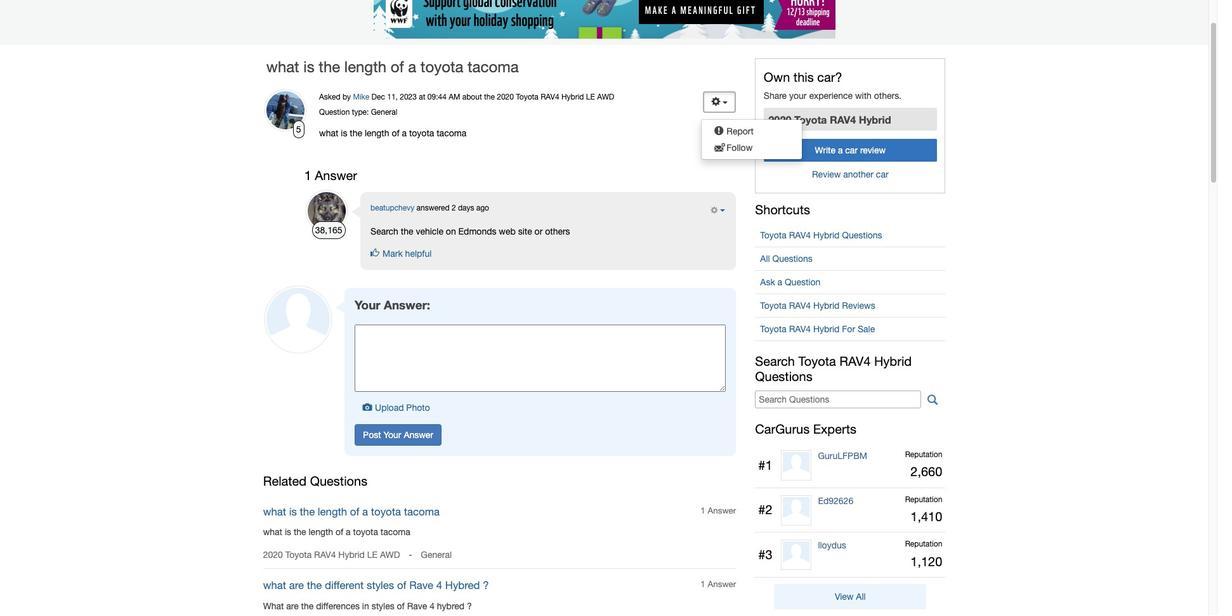 Task type: describe. For each thing, give the bounding box(es) containing it.
different
[[325, 580, 364, 592]]

all questions link
[[756, 247, 946, 270]]

length down type:
[[365, 128, 389, 138]]

questions up ask a question
[[773, 254, 813, 264]]

1,410
[[911, 510, 943, 524]]

asked
[[319, 93, 341, 102]]

a right write
[[838, 145, 843, 156]]

of up what are the  differences in styles of rave 4 hybred ?
[[397, 580, 407, 592]]

of down what are the different styles of rave 4 hybred ? link
[[397, 602, 405, 612]]

toyota rav4 hybrid questions
[[761, 230, 883, 240]]

a up 2020 toyota rav4 hybrid le awd
[[363, 506, 368, 518]]

reputation for 2,660
[[906, 451, 943, 460]]

#1
[[759, 458, 773, 473]]

for
[[843, 324, 856, 334]]

Search Questions text field
[[756, 391, 922, 409]]

mark helpful link
[[371, 249, 432, 259]]

2020 inside asked by mike dec 11, 2023 at 09:44 am about the 2020 toyota rav4 hybrid le awd question type: general
[[497, 93, 514, 102]]

the left differences
[[301, 602, 314, 612]]

all questions
[[761, 254, 813, 264]]

on
[[446, 227, 456, 237]]

the inside asked by mike dec 11, 2023 at 09:44 am about the 2020 toyota rav4 hybrid le awd question type: general
[[484, 93, 495, 102]]

own this car? share your experience with others.
[[764, 70, 902, 101]]

length up mike link in the top left of the page
[[345, 58, 387, 75]]

le inside asked by mike dec 11, 2023 at 09:44 am about the 2020 toyota rav4 hybrid le awd question type: general
[[586, 93, 595, 102]]

asked by mike dec 11, 2023 at 09:44 am about the 2020 toyota rav4 hybrid le awd question type: general
[[319, 93, 615, 117]]

5
[[296, 124, 301, 134]]

a inside "shortcuts" menu
[[778, 277, 783, 287]]

what is the length of a toyota tacoma up 11,
[[266, 58, 519, 75]]

upload photo button
[[355, 398, 438, 419]]

am
[[449, 93, 460, 102]]

1 for what is the length of a toyota tacoma
[[701, 506, 706, 516]]

write
[[815, 145, 836, 156]]

related questions
[[263, 474, 368, 489]]

vehicle
[[416, 227, 444, 237]]

sale
[[858, 324, 875, 334]]

hybrid inside toyota rav4 hybrid reviews link
[[814, 301, 840, 311]]

0 vertical spatial 1 answer
[[304, 168, 357, 183]]

experts
[[814, 422, 857, 437]]

cargurus
[[756, 422, 810, 437]]

report link
[[702, 123, 803, 140]]

0 vertical spatial rave
[[410, 580, 434, 592]]

car for another
[[877, 170, 889, 180]]

review another car link
[[813, 170, 889, 180]]

questions inside 'search toyota rav4 hybrid questions'
[[756, 369, 813, 384]]

awd inside related questions element
[[380, 551, 400, 561]]

about
[[463, 93, 482, 102]]

1,120
[[911, 554, 943, 569]]

hybrid inside related questions element
[[339, 551, 365, 561]]

what are the different styles of rave 4 hybred ? link
[[263, 579, 489, 594]]

le inside related questions element
[[367, 551, 378, 561]]

dec
[[372, 93, 385, 102]]

questions up all questions link
[[843, 230, 883, 240]]

2023
[[400, 93, 417, 102]]

2020 toyota rav4 hybrid
[[769, 114, 892, 126]]

hybred
[[445, 580, 480, 592]]

your answer:
[[355, 299, 430, 313]]

your
[[790, 91, 807, 101]]

write a car review
[[815, 145, 886, 156]]

rav4 inside 'link'
[[789, 324, 811, 334]]

#2
[[759, 503, 773, 517]]

what is the length of a toyota tacoma link
[[263, 505, 440, 520]]

ask
[[761, 277, 775, 287]]

rav4 inside asked by mike dec 11, 2023 at 09:44 am about the 2020 toyota rav4 hybrid le awd question type: general
[[541, 93, 560, 102]]

report
[[727, 126, 754, 136]]

toyota inside asked by mike dec 11, 2023 at 09:44 am about the 2020 toyota rav4 hybrid le awd question type: general
[[516, 93, 539, 102]]

styles inside what are the different styles of rave 4 hybred ? link
[[367, 580, 394, 592]]

toyota rav4 hybrid reviews link
[[756, 294, 946, 317]]

search for search the vehicle on edmonds web site or others
[[371, 227, 399, 237]]

others.
[[875, 91, 902, 101]]

what
[[263, 602, 284, 612]]

what are the  differences in styles of rave 4 hybred ?
[[263, 602, 472, 612]]

1 vertical spatial ?
[[467, 602, 472, 612]]

length up 2020 toyota rav4 hybrid le awd
[[309, 528, 333, 538]]

review
[[813, 170, 841, 180]]

hybrid inside the toyota rav4 hybrid for sale 'link'
[[814, 324, 840, 334]]

1 answer for what is the length of a toyota tacoma
[[701, 506, 737, 516]]

reputation for 1,120
[[906, 540, 943, 549]]

photo
[[406, 403, 430, 413]]

what is the length of a toyota tacoma down 11,
[[319, 128, 467, 138]]

edmonds
[[459, 227, 497, 237]]

gurulfpbm
[[818, 451, 868, 461]]

reputation for 1,410
[[906, 496, 943, 504]]

reviews
[[843, 301, 876, 311]]

others
[[545, 227, 570, 237]]

reputation 1,120
[[906, 540, 943, 569]]

mike
[[353, 93, 370, 102]]

review another car
[[813, 170, 889, 180]]

1 vertical spatial styles
[[372, 602, 395, 612]]

answered
[[417, 204, 450, 213]]

general inside asked by mike dec 11, 2023 at 09:44 am about the 2020 toyota rav4 hybrid le awd question type: general
[[371, 108, 398, 117]]

view
[[835, 592, 854, 602]]

the down "related questions"
[[300, 506, 315, 518]]

what is the length of a toyota tacoma down "related questions"
[[263, 506, 440, 518]]

ago
[[477, 204, 489, 213]]

toyota inside related questions element
[[285, 551, 312, 561]]

questions up what is the length of a toyota tacoma link
[[310, 474, 368, 489]]

of up 2020 toyota rav4 hybrid le awd
[[350, 506, 360, 518]]

38,165
[[315, 225, 342, 235]]

or
[[535, 227, 543, 237]]

reputation 2,660
[[906, 451, 943, 479]]

general inside related questions element
[[421, 551, 452, 561]]

beatupchevy link
[[371, 204, 415, 213]]

upload photo
[[375, 403, 430, 413]]

2020 toyota rav4 hybrid le awd
[[263, 551, 400, 561]]

your
[[355, 299, 381, 313]]

-
[[409, 551, 412, 561]]

follow link
[[702, 140, 803, 156]]

the down type:
[[350, 128, 362, 138]]

1 vertical spatial rave
[[407, 602, 427, 612]]

2020 for 2020 toyota rav4 hybrid le awd
[[263, 551, 283, 561]]

helpful
[[405, 249, 432, 259]]



Task type: locate. For each thing, give the bounding box(es) containing it.
are right what
[[286, 602, 299, 612]]

toyota inside 'link'
[[761, 324, 787, 334]]

reputation
[[906, 451, 943, 460], [906, 496, 943, 504], [906, 540, 943, 549]]

0 horizontal spatial search
[[371, 227, 399, 237]]

awd inside asked by mike dec 11, 2023 at 09:44 am about the 2020 toyota rav4 hybrid le awd question type: general
[[597, 93, 615, 102]]

upload
[[375, 403, 404, 413]]

answer:
[[384, 299, 430, 313]]

are down 2020 toyota rav4 hybrid le awd
[[289, 580, 304, 592]]

0 horizontal spatial all
[[761, 254, 770, 264]]

1 reputation from the top
[[906, 451, 943, 460]]

in
[[362, 602, 369, 612]]

hybrid inside "toyota rav4 hybrid questions" link
[[814, 230, 840, 240]]

advertisement region
[[374, 0, 836, 39]]

reputation 1,410
[[906, 496, 943, 524]]

the up 2020 toyota rav4 hybrid le awd
[[294, 528, 306, 538]]

0 vertical spatial 2020
[[497, 93, 514, 102]]

days
[[458, 204, 474, 213]]

0 horizontal spatial 4
[[430, 602, 435, 612]]

differences
[[316, 602, 360, 612]]

are for what
[[286, 602, 299, 612]]

1 horizontal spatial all
[[857, 592, 866, 602]]

2020 up what
[[263, 551, 283, 561]]

1 horizontal spatial 4
[[437, 580, 443, 592]]

toyota rav4 hybrid reviews
[[761, 301, 876, 311]]

question up toyota rav4 hybrid reviews
[[785, 277, 821, 287]]

follow
[[727, 143, 753, 153]]

0 horizontal spatial le
[[367, 551, 378, 561]]

of up 11,
[[391, 58, 404, 75]]

1 vertical spatial awd
[[380, 551, 400, 561]]

what inside what is the length of a toyota tacoma link
[[263, 506, 286, 518]]

menu
[[702, 119, 803, 160]]

0 horizontal spatial car
[[846, 145, 858, 156]]

reputation up 2,660 on the right bottom
[[906, 451, 943, 460]]

length down "related questions"
[[318, 506, 347, 518]]

car for a
[[846, 145, 858, 156]]

2 reputation from the top
[[906, 496, 943, 504]]

answer for what is the length of a toyota tacoma
[[708, 506, 737, 516]]

a down 2023
[[402, 128, 407, 138]]

the right about on the top of the page
[[484, 93, 495, 102]]

2020 down the share
[[769, 114, 792, 126]]

0 vertical spatial question
[[319, 108, 350, 117]]

1 vertical spatial 2020
[[769, 114, 792, 126]]

another
[[844, 170, 874, 180]]

1 horizontal spatial le
[[586, 93, 595, 102]]

1 horizontal spatial search
[[756, 354, 795, 369]]

menu containing report
[[702, 119, 803, 160]]

1 answer
[[304, 168, 357, 183], [701, 506, 737, 516], [701, 580, 737, 590]]

1 horizontal spatial car
[[877, 170, 889, 180]]

reputation up 1,410
[[906, 496, 943, 504]]

a down what is the length of a toyota tacoma link
[[346, 528, 351, 538]]

styles
[[367, 580, 394, 592], [372, 602, 395, 612]]

toyota
[[516, 93, 539, 102], [795, 114, 827, 126], [761, 230, 787, 240], [761, 301, 787, 311], [761, 324, 787, 334], [799, 354, 836, 369], [285, 551, 312, 561]]

0 vertical spatial car
[[846, 145, 858, 156]]

view all
[[835, 592, 866, 602]]

toyota
[[421, 58, 464, 75], [409, 128, 434, 138], [371, 506, 401, 518], [353, 528, 378, 538]]

rav4 inside 'search toyota rav4 hybrid questions'
[[840, 354, 871, 369]]

toyota inside 'search toyota rav4 hybrid questions'
[[799, 354, 836, 369]]

a
[[408, 58, 417, 75], [402, 128, 407, 138], [838, 145, 843, 156], [778, 277, 783, 287], [363, 506, 368, 518], [346, 528, 351, 538]]

mark helpful
[[383, 249, 432, 259]]

le
[[586, 93, 595, 102], [367, 551, 378, 561]]

experience
[[810, 91, 853, 101]]

1 vertical spatial answer
[[708, 506, 737, 516]]

1 vertical spatial 1
[[701, 506, 706, 516]]

1 horizontal spatial awd
[[597, 93, 615, 102]]

by
[[343, 93, 351, 102]]

with
[[856, 91, 872, 101]]

the left different
[[307, 580, 322, 592]]

1 vertical spatial 1 answer
[[701, 506, 737, 516]]

1 vertical spatial le
[[367, 551, 378, 561]]

1 vertical spatial car
[[877, 170, 889, 180]]

all
[[761, 254, 770, 264], [857, 592, 866, 602]]

0 vertical spatial general
[[371, 108, 398, 117]]

toyota rav4 hybrid for sale link
[[756, 318, 946, 341]]

09:44
[[428, 93, 447, 102]]

hybrid
[[562, 93, 584, 102], [859, 114, 892, 126], [814, 230, 840, 240], [814, 301, 840, 311], [814, 324, 840, 334], [875, 354, 912, 369], [339, 551, 365, 561]]

write a car review link
[[764, 139, 937, 162]]

1 vertical spatial are
[[286, 602, 299, 612]]

questions
[[843, 230, 883, 240], [773, 254, 813, 264], [756, 369, 813, 384], [310, 474, 368, 489]]

2020 inside related questions element
[[263, 551, 283, 561]]

of
[[391, 58, 404, 75], [392, 128, 400, 138], [350, 506, 360, 518], [336, 528, 344, 538], [397, 580, 407, 592], [397, 602, 405, 612]]

0 vertical spatial le
[[586, 93, 595, 102]]

site
[[518, 227, 532, 237]]

0 vertical spatial all
[[761, 254, 770, 264]]

1 vertical spatial question
[[785, 277, 821, 287]]

a right ask
[[778, 277, 783, 287]]

general down dec
[[371, 108, 398, 117]]

length
[[345, 58, 387, 75], [365, 128, 389, 138], [318, 506, 347, 518], [309, 528, 333, 538]]

search inside 'search toyota rav4 hybrid questions'
[[756, 354, 795, 369]]

shortcuts
[[756, 202, 811, 217]]

0 horizontal spatial 2020
[[263, 551, 283, 561]]

None text field
[[355, 325, 726, 392]]

0 vertical spatial 4
[[437, 580, 443, 592]]

questions up cargurus
[[756, 369, 813, 384]]

cargurus experts
[[756, 422, 857, 437]]

?
[[483, 580, 489, 592], [467, 602, 472, 612]]

rave down -
[[410, 580, 434, 592]]

toyota rav4 hybrid questions link
[[756, 224, 946, 247]]

2 vertical spatial 1
[[701, 580, 706, 590]]

lloydus
[[818, 541, 847, 551]]

car?
[[818, 70, 843, 85]]

1 vertical spatial search
[[756, 354, 795, 369]]

at
[[419, 93, 426, 102]]

0 horizontal spatial ?
[[467, 602, 472, 612]]

rave
[[410, 580, 434, 592], [407, 602, 427, 612]]

mark
[[383, 249, 403, 259]]

ask a question link
[[756, 271, 946, 294]]

2 horizontal spatial 2020
[[769, 114, 792, 126]]

1 vertical spatial all
[[857, 592, 866, 602]]

answer for what are the different styles of rave 4 hybred ?
[[708, 580, 737, 590]]

what inside what are the different styles of rave 4 hybred ? link
[[263, 580, 286, 592]]

the up asked
[[319, 58, 340, 75]]

toyota rav4 hybrid for sale
[[761, 324, 875, 334]]

are for what
[[289, 580, 304, 592]]

hybrid inside asked by mike dec 11, 2023 at 09:44 am about the 2020 toyota rav4 hybrid le awd question type: general
[[562, 93, 584, 102]]

shortcuts menu
[[756, 224, 946, 341]]

question down asked
[[319, 108, 350, 117]]

beatupchevy answered 2 days ago
[[371, 204, 489, 213]]

1 horizontal spatial 2020
[[497, 93, 514, 102]]

question inside asked by mike dec 11, 2023 at 09:44 am about the 2020 toyota rav4 hybrid le awd question type: general
[[319, 108, 350, 117]]

2 vertical spatial 1 answer
[[701, 580, 737, 590]]

styles right the 'in'
[[372, 602, 395, 612]]

of down 11,
[[392, 128, 400, 138]]

what are the different styles of rave 4 hybred ?
[[263, 580, 489, 592]]

0 vertical spatial are
[[289, 580, 304, 592]]

hybred
[[437, 602, 465, 612]]

related questions element
[[263, 496, 737, 616]]

rav4 inside related questions element
[[314, 551, 336, 561]]

own
[[764, 70, 790, 85]]

all up ask
[[761, 254, 770, 264]]

reputation up 1,120
[[906, 540, 943, 549]]

2,660
[[911, 465, 943, 479]]

view all link
[[775, 585, 927, 610]]

2 vertical spatial reputation
[[906, 540, 943, 549]]

1 vertical spatial general
[[421, 551, 452, 561]]

question
[[319, 108, 350, 117], [785, 277, 821, 287]]

1 for what are the different styles of rave 4 hybred ?
[[701, 580, 706, 590]]

11,
[[387, 93, 398, 102]]

0 horizontal spatial question
[[319, 108, 350, 117]]

0 vertical spatial reputation
[[906, 451, 943, 460]]

0 vertical spatial awd
[[597, 93, 615, 102]]

1 vertical spatial reputation
[[906, 496, 943, 504]]

rave left hybred
[[407, 602, 427, 612]]

None submit
[[355, 424, 442, 446]]

this
[[794, 70, 814, 85]]

search toyota rav4 hybrid questions
[[756, 354, 912, 384]]

web
[[499, 227, 516, 237]]

type:
[[352, 108, 369, 117]]

car left review
[[846, 145, 858, 156]]

0 vertical spatial search
[[371, 227, 399, 237]]

3 reputation from the top
[[906, 540, 943, 549]]

search up mark
[[371, 227, 399, 237]]

search down toyota rav4 hybrid for sale on the bottom right of the page
[[756, 354, 795, 369]]

1 horizontal spatial question
[[785, 277, 821, 287]]

what is the length of a toyota tacoma up 2020 toyota rav4 hybrid le awd
[[263, 528, 411, 538]]

2 vertical spatial answer
[[708, 580, 737, 590]]

ed92626
[[818, 496, 854, 506]]

2020 right about on the top of the page
[[497, 93, 514, 102]]

4
[[437, 580, 443, 592], [430, 602, 435, 612]]

question inside "shortcuts" menu
[[785, 277, 821, 287]]

2 vertical spatial 2020
[[263, 551, 283, 561]]

review
[[861, 145, 886, 156]]

all right view
[[857, 592, 866, 602]]

1 vertical spatial 4
[[430, 602, 435, 612]]

2
[[452, 204, 456, 213]]

2020
[[497, 93, 514, 102], [769, 114, 792, 126], [263, 551, 283, 561]]

0 vertical spatial styles
[[367, 580, 394, 592]]

search for search toyota rav4 hybrid questions
[[756, 354, 795, 369]]

share
[[764, 91, 787, 101]]

related
[[263, 474, 307, 489]]

hybrid inside 'search toyota rav4 hybrid questions'
[[875, 354, 912, 369]]

0 vertical spatial ?
[[483, 580, 489, 592]]

a up 2023
[[408, 58, 417, 75]]

general right -
[[421, 551, 452, 561]]

what
[[266, 58, 299, 75], [319, 128, 339, 138], [263, 506, 286, 518], [263, 528, 282, 538], [263, 580, 286, 592]]

car right another
[[877, 170, 889, 180]]

are inside what are the different styles of rave 4 hybred ? link
[[289, 580, 304, 592]]

the up "mark helpful"
[[401, 227, 414, 237]]

mike link
[[353, 93, 370, 102]]

ask a question
[[761, 277, 821, 287]]

search
[[371, 227, 399, 237], [756, 354, 795, 369]]

0 vertical spatial answer
[[315, 168, 357, 183]]

awd
[[597, 93, 615, 102], [380, 551, 400, 561]]

#3
[[759, 548, 773, 562]]

all inside "shortcuts" menu
[[761, 254, 770, 264]]

0 vertical spatial 1
[[304, 168, 312, 183]]

tacoma
[[468, 58, 519, 75], [437, 128, 467, 138], [404, 506, 440, 518], [381, 528, 411, 538]]

0 horizontal spatial general
[[371, 108, 398, 117]]

styles up what are the  differences in styles of rave 4 hybred ?
[[367, 580, 394, 592]]

of down what is the length of a toyota tacoma link
[[336, 528, 344, 538]]

1 horizontal spatial ?
[[483, 580, 489, 592]]

0 horizontal spatial awd
[[380, 551, 400, 561]]

2020 for 2020 toyota rav4 hybrid
[[769, 114, 792, 126]]

1 answer for what are the different styles of rave 4 hybred ?
[[701, 580, 737, 590]]

1 horizontal spatial general
[[421, 551, 452, 561]]

rav4
[[541, 93, 560, 102], [830, 114, 857, 126], [789, 230, 811, 240], [789, 301, 811, 311], [789, 324, 811, 334], [840, 354, 871, 369], [314, 551, 336, 561]]



Task type: vqa. For each thing, say whether or not it's contained in the screenshot.
2020 Toyota RAV4 Hybrid LE AWD
yes



